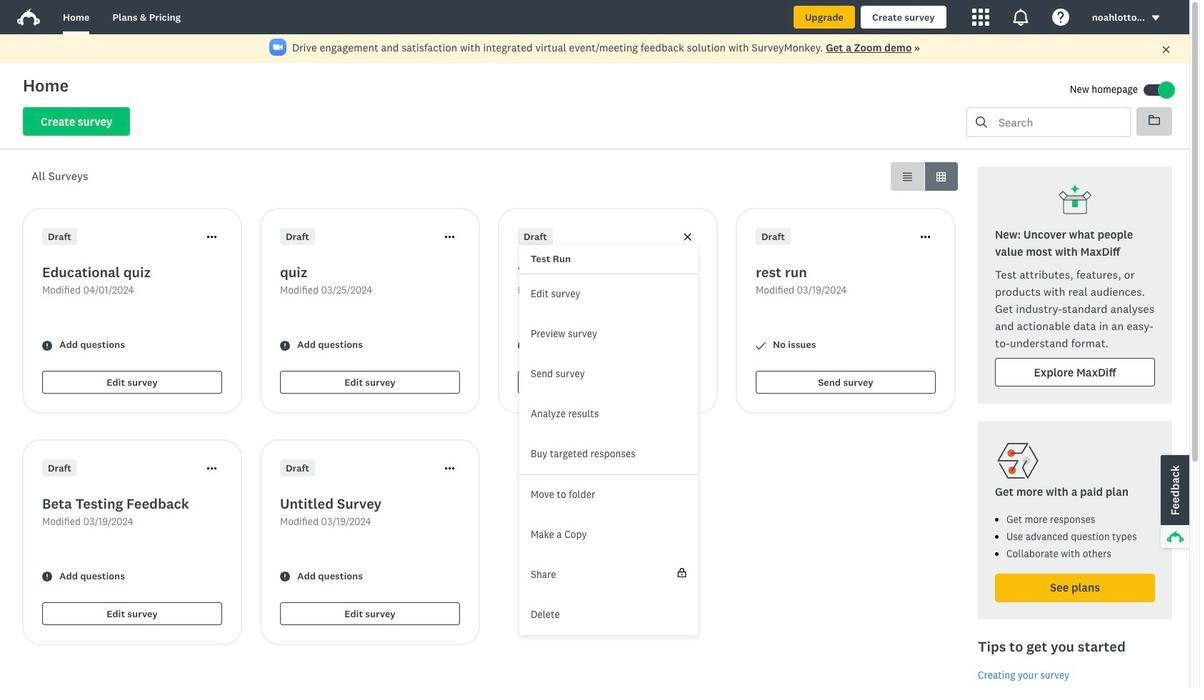 Task type: vqa. For each thing, say whether or not it's contained in the screenshot.
DOCUMENTPLUS icon at the left of page
no



Task type: locate. For each thing, give the bounding box(es) containing it.
help icon image
[[1052, 9, 1069, 26]]

dropdown arrow icon image
[[1151, 13, 1161, 23], [1152, 16, 1160, 21]]

products icon image
[[972, 9, 989, 26], [972, 9, 989, 26]]

x image
[[1162, 45, 1171, 54]]

notification center icon image
[[1012, 9, 1029, 26]]

max diff icon image
[[1058, 184, 1093, 218]]

group
[[891, 162, 958, 191]]

warning image
[[42, 340, 52, 350], [280, 340, 290, 350], [518, 340, 528, 350], [42, 572, 52, 582], [280, 572, 290, 582]]

menu
[[519, 245, 698, 635]]

Search text field
[[987, 108, 1130, 136]]

1 folders image from the top
[[1149, 114, 1160, 126]]

response based pricing icon image
[[995, 438, 1041, 484]]

2 folders image from the top
[[1149, 115, 1160, 125]]

brand logo image
[[17, 6, 40, 29], [17, 9, 40, 26]]

folders image
[[1149, 114, 1160, 126], [1149, 115, 1160, 125]]

search image
[[976, 116, 987, 128]]



Task type: describe. For each thing, give the bounding box(es) containing it.
no issues image
[[756, 340, 766, 350]]

search image
[[976, 116, 987, 128]]

2 brand logo image from the top
[[17, 9, 40, 26]]

this is a paid feature image
[[678, 568, 686, 577]]

1 brand logo image from the top
[[17, 6, 40, 29]]

this is a paid feature image
[[677, 568, 687, 577]]



